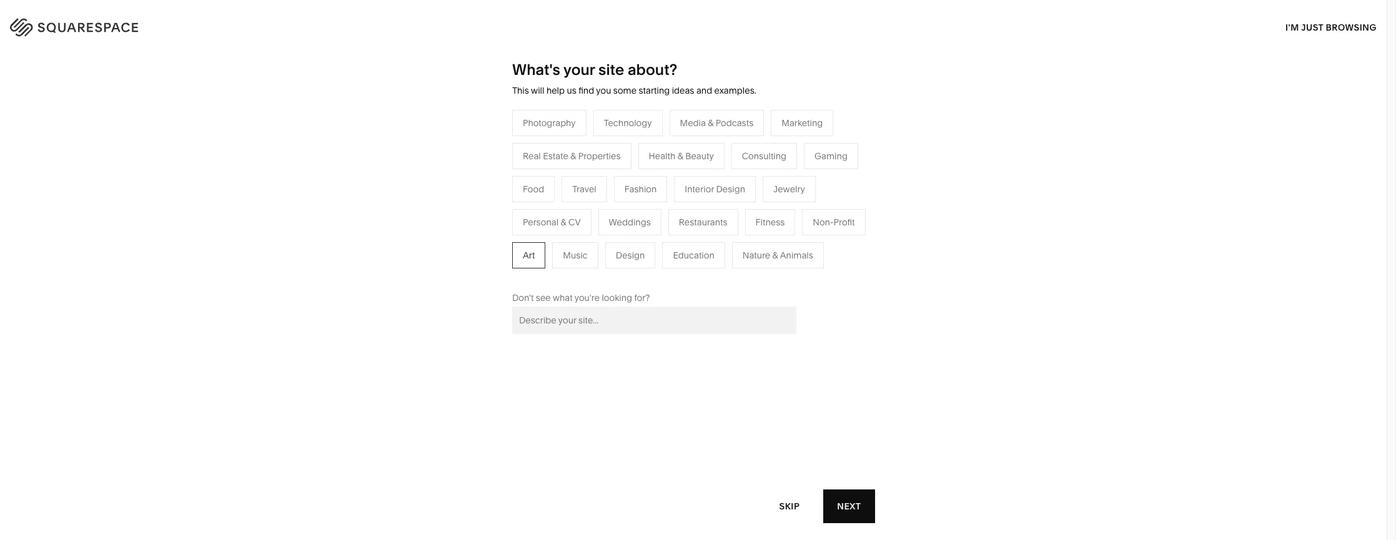 Task type: vqa. For each thing, say whether or not it's contained in the screenshot.
Get Started link
no



Task type: locate. For each thing, give the bounding box(es) containing it.
0 vertical spatial restaurants
[[554, 192, 602, 204]]

nature down fitness option
[[743, 250, 771, 261]]

0 vertical spatial real
[[523, 150, 541, 162]]

nature & animals link
[[686, 192, 769, 204]]

1 vertical spatial non-
[[480, 230, 501, 241]]

education
[[673, 250, 715, 261]]

Media & Podcasts radio
[[670, 110, 764, 136]]

Nature & Animals radio
[[732, 242, 824, 269]]

i'm just browsing
[[1286, 22, 1377, 33]]

Education radio
[[663, 242, 725, 269]]

media up "events"
[[554, 211, 580, 222]]

0 vertical spatial media
[[680, 117, 706, 129]]

0 horizontal spatial nature
[[686, 192, 713, 204]]

properties inside option
[[578, 150, 621, 162]]

fitness down interior
[[686, 211, 715, 222]]

food
[[523, 184, 544, 195]]

estate inside option
[[543, 150, 569, 162]]

properties up for?
[[609, 267, 652, 279]]

for?
[[635, 292, 650, 304]]

your
[[564, 61, 595, 79]]

1 horizontal spatial podcasts
[[716, 117, 754, 129]]

1 horizontal spatial fitness
[[756, 217, 785, 228]]

0 vertical spatial non-
[[813, 217, 834, 228]]

travel link
[[554, 174, 590, 185]]

0 vertical spatial podcasts
[[716, 117, 754, 129]]

non-
[[813, 217, 834, 228], [480, 230, 501, 241]]

Art radio
[[512, 242, 546, 269]]

1 vertical spatial nature & animals
[[743, 250, 813, 261]]

squarespace logo image
[[25, 15, 164, 35]]

0 vertical spatial estate
[[543, 150, 569, 162]]

Marketing radio
[[771, 110, 834, 136]]

i'm just browsing link
[[1286, 10, 1377, 44]]

0 vertical spatial weddings
[[609, 217, 651, 228]]

home
[[686, 174, 711, 185]]

media
[[680, 117, 706, 129], [554, 211, 580, 222]]

nature & animals
[[686, 192, 756, 204], [743, 250, 813, 261]]

animals
[[723, 192, 756, 204], [780, 250, 813, 261]]

0 vertical spatial nature & animals
[[686, 192, 756, 204]]

music
[[563, 250, 588, 261]]

us
[[567, 85, 577, 96]]

nature down home
[[686, 192, 713, 204]]

fitness link
[[686, 211, 727, 222]]

0 horizontal spatial weddings
[[554, 249, 596, 260]]

restaurants down travel link
[[554, 192, 602, 204]]

Gaming radio
[[804, 143, 858, 169]]

& down fitness option
[[773, 250, 778, 261]]

1 vertical spatial animals
[[780, 250, 813, 261]]

travel up media & podcasts link
[[572, 184, 597, 195]]

real
[[523, 150, 541, 162], [554, 267, 572, 279]]

1 horizontal spatial design
[[716, 184, 745, 195]]

design inside radio
[[616, 250, 645, 261]]

decor
[[721, 174, 746, 185]]

podcasts
[[716, 117, 754, 129], [590, 211, 627, 222]]

restaurants down interior
[[679, 217, 728, 228]]

0 horizontal spatial animals
[[723, 192, 756, 204]]

0 vertical spatial properties
[[578, 150, 621, 162]]

media & podcasts
[[680, 117, 754, 129], [554, 211, 627, 222]]

you
[[596, 85, 611, 96]]

real estate & properties up travel link
[[523, 150, 621, 162]]

home & decor link
[[686, 174, 759, 185]]

0 horizontal spatial design
[[616, 250, 645, 261]]

weddings inside radio
[[609, 217, 651, 228]]

Real Estate & Properties radio
[[512, 143, 631, 169]]

fitness inside option
[[756, 217, 785, 228]]

log
[[1340, 19, 1359, 31]]

Music radio
[[553, 242, 599, 269]]

0 horizontal spatial estate
[[543, 150, 569, 162]]

0 horizontal spatial restaurants
[[554, 192, 602, 204]]

& right home
[[713, 174, 719, 185]]

& left cv
[[561, 217, 566, 228]]

0 horizontal spatial non-
[[480, 230, 501, 241]]

0 horizontal spatial media & podcasts
[[554, 211, 627, 222]]

1 horizontal spatial media & podcasts
[[680, 117, 754, 129]]

profit
[[834, 217, 855, 228]]

weddings down events link
[[554, 249, 596, 260]]

estate down 'weddings' link
[[574, 267, 599, 279]]

next button
[[823, 490, 875, 524]]

gaming
[[815, 150, 848, 162]]

0 vertical spatial nature
[[686, 192, 713, 204]]

1 vertical spatial restaurants
[[679, 217, 728, 228]]

1 vertical spatial media
[[554, 211, 580, 222]]

Non-Profit radio
[[803, 209, 866, 235]]

degraw element
[[527, 427, 861, 540]]

real estate & properties inside option
[[523, 150, 621, 162]]

1 horizontal spatial weddings
[[609, 217, 651, 228]]

nature inside nature & animals radio
[[743, 250, 771, 261]]

nature & animals down fitness option
[[743, 250, 813, 261]]

profits
[[501, 230, 526, 241]]

interior
[[685, 184, 714, 195]]

ideas
[[672, 85, 694, 96]]

properties
[[578, 150, 621, 162], [609, 267, 652, 279]]

browsing
[[1326, 22, 1377, 33]]

design
[[716, 184, 745, 195], [616, 250, 645, 261]]

real estate & properties down 'weddings' link
[[554, 267, 652, 279]]

animals down fitness option
[[780, 250, 813, 261]]

restaurants
[[554, 192, 602, 204], [679, 217, 728, 228]]

restaurants link
[[554, 192, 615, 204]]

fitness up nature & animals radio
[[756, 217, 785, 228]]

real down music
[[554, 267, 572, 279]]

estate
[[543, 150, 569, 162], [574, 267, 599, 279]]

travel
[[554, 174, 578, 185], [572, 184, 597, 195]]

some
[[613, 85, 637, 96]]

& down 'and'
[[708, 117, 714, 129]]

1 horizontal spatial non-
[[813, 217, 834, 228]]

0 horizontal spatial podcasts
[[590, 211, 627, 222]]

skip
[[780, 501, 800, 512]]

animals inside radio
[[780, 250, 813, 261]]

weddings
[[609, 217, 651, 228], [554, 249, 596, 260]]

events
[[554, 230, 581, 241]]

nature
[[686, 192, 713, 204], [743, 250, 771, 261]]

community & non-profits link
[[422, 230, 539, 241]]

0 horizontal spatial real
[[523, 150, 541, 162]]

podcasts inside radio
[[716, 117, 754, 129]]

cv
[[569, 217, 581, 228]]

& inside radio
[[773, 250, 778, 261]]

estate up travel link
[[543, 150, 569, 162]]

weddings up design radio
[[609, 217, 651, 228]]

1 horizontal spatial real
[[554, 267, 572, 279]]

looking
[[602, 292, 632, 304]]

0 vertical spatial design
[[716, 184, 745, 195]]

real estate & properties
[[523, 150, 621, 162], [554, 267, 652, 279]]

1 horizontal spatial restaurants
[[679, 217, 728, 228]]

log             in link
[[1340, 19, 1372, 31]]

beauty
[[686, 150, 714, 162]]

1 vertical spatial nature
[[743, 250, 771, 261]]

podcasts down examples.
[[716, 117, 754, 129]]

starting
[[639, 85, 670, 96]]

1 vertical spatial media & podcasts
[[554, 211, 627, 222]]

1 vertical spatial podcasts
[[590, 211, 627, 222]]

real up food on the top left of page
[[523, 150, 541, 162]]

media & podcasts down 'and'
[[680, 117, 754, 129]]

1 horizontal spatial media
[[680, 117, 706, 129]]

nature & animals down "home & decor" link
[[686, 192, 756, 204]]

technology
[[604, 117, 652, 129]]

fitness
[[686, 211, 715, 222], [756, 217, 785, 228]]

0 vertical spatial animals
[[723, 192, 756, 204]]

Consulting radio
[[732, 143, 797, 169]]

0 vertical spatial real estate & properties
[[523, 150, 621, 162]]

podcasts down restaurants link
[[590, 211, 627, 222]]

1 vertical spatial weddings
[[554, 249, 596, 260]]

don't see what you're looking for?
[[512, 292, 650, 304]]

and
[[697, 85, 712, 96]]

next
[[837, 501, 861, 512]]

media & podcasts down restaurants link
[[554, 211, 627, 222]]

health & beauty
[[649, 150, 714, 162]]

properties up travel link
[[578, 150, 621, 162]]

1 vertical spatial design
[[616, 250, 645, 261]]

i'm
[[1286, 22, 1300, 33]]

1 vertical spatial real
[[554, 267, 572, 279]]

&
[[708, 117, 714, 129], [571, 150, 576, 162], [678, 150, 683, 162], [713, 174, 719, 185], [716, 192, 721, 204], [582, 211, 587, 222], [561, 217, 566, 228], [472, 230, 478, 241], [773, 250, 778, 261], [602, 267, 607, 279]]

animals down decor
[[723, 192, 756, 204]]

media up beauty
[[680, 117, 706, 129]]

1 vertical spatial properties
[[609, 267, 652, 279]]

1 horizontal spatial animals
[[780, 250, 813, 261]]

1 horizontal spatial nature
[[743, 250, 771, 261]]

Health & Beauty radio
[[638, 143, 725, 169]]

media & podcasts link
[[554, 211, 640, 222]]

& right cv
[[582, 211, 587, 222]]

real estate & properties link
[[554, 267, 664, 279]]

home & decor
[[686, 174, 746, 185]]

0 horizontal spatial media
[[554, 211, 580, 222]]

1 vertical spatial estate
[[574, 267, 599, 279]]

0 vertical spatial media & podcasts
[[680, 117, 754, 129]]

this
[[512, 85, 529, 96]]



Task type: describe. For each thing, give the bounding box(es) containing it.
find
[[579, 85, 594, 96]]

jewelry
[[774, 184, 805, 195]]

what
[[553, 292, 573, 304]]

& up looking
[[602, 267, 607, 279]]

non-profit
[[813, 217, 855, 228]]

Don't see what you're looking for? field
[[512, 307, 797, 334]]

about?
[[628, 61, 677, 79]]

site
[[599, 61, 624, 79]]

& down home & decor
[[716, 192, 721, 204]]

personal
[[523, 217, 559, 228]]

help
[[547, 85, 565, 96]]

Personal & CV radio
[[512, 209, 591, 235]]

1 horizontal spatial estate
[[574, 267, 599, 279]]

media & podcasts inside media & podcasts radio
[[680, 117, 754, 129]]

restaurants inside radio
[[679, 217, 728, 228]]

will
[[531, 85, 545, 96]]

travel down real estate & properties option
[[554, 174, 578, 185]]

art
[[523, 250, 535, 261]]

Fashion radio
[[614, 176, 668, 202]]

what's
[[512, 61, 560, 79]]

degraw image
[[527, 427, 861, 540]]

see
[[536, 292, 551, 304]]

travel inside option
[[572, 184, 597, 195]]

design inside option
[[716, 184, 745, 195]]

examples.
[[715, 85, 757, 96]]

log             in
[[1340, 19, 1372, 31]]

events link
[[554, 230, 594, 241]]

Design radio
[[605, 242, 656, 269]]

personal & cv
[[523, 217, 581, 228]]

0 horizontal spatial fitness
[[686, 211, 715, 222]]

Interior Design radio
[[674, 176, 756, 202]]

weddings link
[[554, 249, 608, 260]]

just
[[1302, 22, 1324, 33]]

nature & animals inside radio
[[743, 250, 813, 261]]

fashion
[[625, 184, 657, 195]]

consulting
[[742, 150, 787, 162]]

& right "health"
[[678, 150, 683, 162]]

Travel radio
[[562, 176, 607, 202]]

marketing
[[782, 117, 823, 129]]

you're
[[575, 292, 600, 304]]

1 vertical spatial real estate & properties
[[554, 267, 652, 279]]

Restaurants radio
[[668, 209, 738, 235]]

health
[[649, 150, 676, 162]]

in
[[1362, 19, 1372, 31]]

community & non-profits
[[422, 230, 526, 241]]

community
[[422, 230, 470, 241]]

Technology radio
[[593, 110, 663, 136]]

Food radio
[[512, 176, 555, 202]]

Photography radio
[[512, 110, 586, 136]]

Fitness radio
[[745, 209, 796, 235]]

real inside option
[[523, 150, 541, 162]]

don't
[[512, 292, 534, 304]]

squarespace logo link
[[25, 15, 294, 35]]

Weddings radio
[[598, 209, 662, 235]]

Jewelry radio
[[763, 176, 816, 202]]

& up travel link
[[571, 150, 576, 162]]

& right community
[[472, 230, 478, 241]]

media inside radio
[[680, 117, 706, 129]]

photography
[[523, 117, 576, 129]]

what's your site about? this will help us find you some starting ideas and examples.
[[512, 61, 757, 96]]

non- inside radio
[[813, 217, 834, 228]]

interior design
[[685, 184, 745, 195]]

skip button
[[766, 490, 814, 524]]

& inside radio
[[708, 117, 714, 129]]



